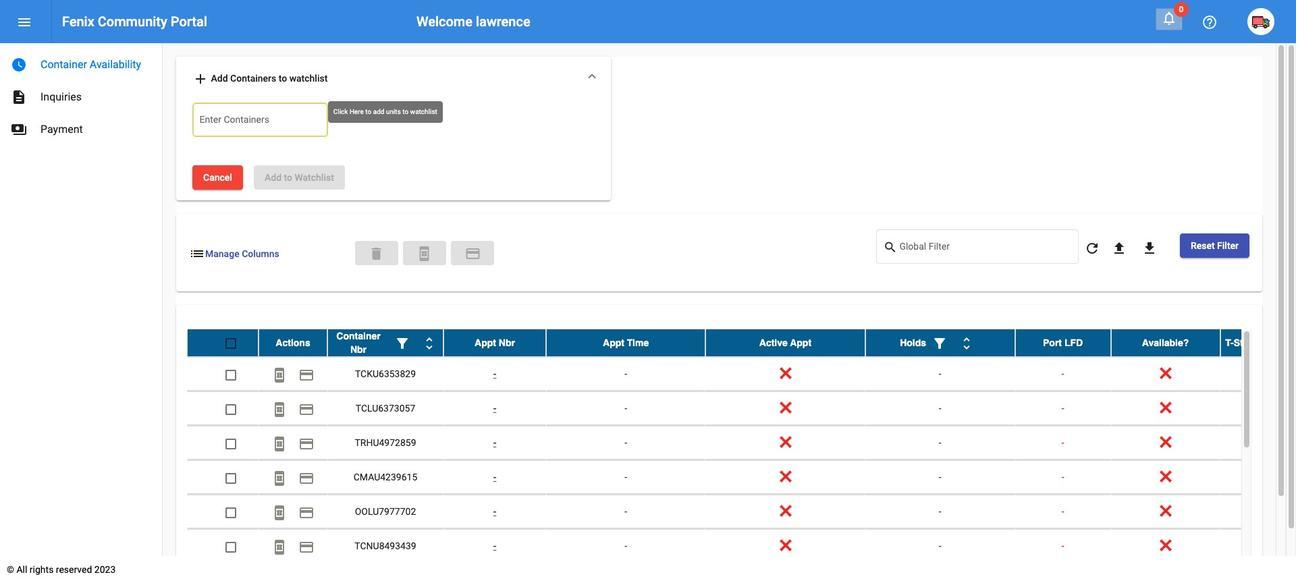 Task type: locate. For each thing, give the bounding box(es) containing it.
port lfd
[[1043, 338, 1083, 349]]

help_outline
[[1202, 14, 1218, 31]]

add to watchlist button
[[254, 166, 345, 190]]

reset filter
[[1191, 241, 1239, 251]]

filter
[[1218, 241, 1239, 251]]

book_online
[[417, 246, 433, 262], [271, 367, 288, 383], [271, 402, 288, 418], [271, 436, 288, 452], [271, 470, 288, 487], [271, 505, 288, 521], [271, 539, 288, 556]]

actions
[[276, 338, 310, 349]]

3 cell from the top
[[1221, 426, 1297, 460]]

- link for cmau4239615
[[493, 472, 497, 483]]

refresh
[[1084, 240, 1101, 256]]

column header
[[328, 330, 444, 357], [865, 330, 1015, 357]]

navigation containing watch_later
[[0, 43, 162, 146]]

no color image containing unfold_more
[[959, 336, 975, 352]]

payment
[[465, 246, 481, 262], [298, 367, 315, 383], [298, 402, 315, 418], [298, 436, 315, 452], [298, 470, 315, 487], [298, 505, 315, 521], [298, 539, 315, 556]]

2 appt from the left
[[603, 338, 625, 349]]

delete button
[[355, 241, 399, 265]]

container up tcku6353829
[[337, 331, 381, 342]]

add inside button
[[265, 172, 282, 183]]

payments
[[11, 122, 27, 138]]

2 cell from the top
[[1221, 392, 1297, 426]]

welcome
[[417, 14, 473, 30]]

trhu4972859
[[355, 438, 416, 449]]

container availability
[[41, 58, 141, 71]]

0 horizontal spatial column header
[[328, 330, 444, 357]]

1 horizontal spatial appt
[[603, 338, 625, 349]]

columns
[[242, 249, 279, 259]]

2 - link from the top
[[493, 403, 497, 414]]

book_online for tclu6373057
[[271, 402, 288, 418]]

1 vertical spatial container
[[337, 331, 381, 342]]

- link
[[493, 369, 497, 380], [493, 403, 497, 414], [493, 438, 497, 449], [493, 472, 497, 483], [493, 507, 497, 518], [493, 541, 497, 552]]

add right add
[[211, 73, 228, 84]]

notifications_none button
[[1156, 8, 1183, 30]]

- link for tcnu8493439
[[493, 541, 497, 552]]

no color image containing file_download
[[1142, 240, 1158, 256]]

fenix
[[62, 14, 94, 30]]

filter_alt
[[394, 336, 411, 352], [932, 336, 948, 352]]

1 cell from the top
[[1221, 357, 1297, 391]]

1 filter_alt from the left
[[394, 336, 411, 352]]

-
[[493, 369, 497, 380], [625, 369, 627, 380], [939, 369, 942, 380], [1062, 369, 1065, 380], [493, 403, 497, 414], [625, 403, 627, 414], [939, 403, 942, 414], [1062, 403, 1065, 414], [493, 438, 497, 449], [625, 438, 627, 449], [939, 438, 942, 449], [1062, 438, 1065, 449], [493, 472, 497, 483], [625, 472, 627, 483], [939, 472, 942, 483], [1062, 472, 1065, 483], [493, 507, 497, 518], [625, 507, 627, 518], [939, 507, 942, 518], [1062, 507, 1065, 518], [493, 541, 497, 552], [625, 541, 627, 552], [939, 541, 942, 552], [1062, 541, 1065, 552]]

no color image containing help_outline
[[1202, 14, 1218, 31]]

cmau4239615
[[354, 472, 418, 483]]

cell
[[1221, 357, 1297, 391], [1221, 392, 1297, 426], [1221, 426, 1297, 460], [1221, 461, 1297, 495], [1221, 495, 1297, 529], [1221, 530, 1297, 563]]

list manage columns
[[189, 246, 279, 262]]

file_download button
[[1136, 234, 1163, 261]]

no color image containing menu
[[16, 14, 32, 31]]

0 horizontal spatial filter_alt
[[394, 336, 411, 352]]

1 appt from the left
[[475, 338, 496, 349]]

6 cell from the top
[[1221, 530, 1297, 563]]

7 row from the top
[[187, 530, 1297, 564]]

reset filter button
[[1180, 234, 1250, 258]]

notifications_none
[[1161, 10, 1178, 26]]

0 vertical spatial container
[[41, 58, 87, 71]]

reset
[[1191, 241, 1215, 251]]

1 horizontal spatial filter_alt button
[[926, 330, 953, 357]]

1 unfold_more button from the left
[[416, 330, 443, 357]]

unfold_more left appt nbr
[[421, 336, 438, 352]]

description
[[11, 89, 27, 105]]

0 vertical spatial to
[[279, 73, 287, 84]]

0 horizontal spatial unfold_more
[[421, 336, 438, 352]]

1 horizontal spatial unfold_more
[[959, 336, 975, 352]]

0 horizontal spatial nbr
[[350, 345, 367, 355]]

menu button
[[11, 8, 38, 35]]

0 vertical spatial add
[[211, 73, 228, 84]]

book_online for oolu7977702
[[271, 505, 288, 521]]

delete
[[369, 246, 385, 262]]

©
[[7, 565, 14, 575]]

2 unfold_more from the left
[[959, 336, 975, 352]]

6 row from the top
[[187, 495, 1297, 530]]

grid containing filter_alt
[[187, 330, 1297, 583]]

filter_alt button for holds
[[926, 330, 953, 357]]

manage
[[205, 249, 239, 259]]

payment button for oolu7977702
[[293, 499, 320, 526]]

book_online button for cmau4239615
[[266, 464, 293, 491]]

no color image containing file_upload
[[1111, 240, 1128, 256]]

containers
[[230, 73, 276, 84]]

no color image inside "file_download" "button"
[[1142, 240, 1158, 256]]

no color image inside help_outline popup button
[[1202, 14, 1218, 31]]

container up inquiries
[[41, 58, 87, 71]]

container inside row
[[337, 331, 381, 342]]

1 - link from the top
[[493, 369, 497, 380]]

holds filter_alt
[[900, 336, 948, 352]]

1 horizontal spatial nbr
[[499, 338, 515, 349]]

row
[[187, 330, 1297, 357], [187, 357, 1297, 392], [187, 392, 1297, 426], [187, 426, 1297, 461], [187, 461, 1297, 495], [187, 495, 1297, 530], [187, 530, 1297, 564]]

nbr for container nbr
[[350, 345, 367, 355]]

no color image containing notifications_none
[[1161, 10, 1178, 26]]

unfold_more button
[[416, 330, 443, 357], [953, 330, 981, 357]]

no color image containing add
[[192, 71, 209, 87]]

payment button for tclu6373057
[[293, 395, 320, 422]]

5 cell from the top
[[1221, 495, 1297, 529]]

to
[[279, 73, 287, 84], [284, 172, 292, 183]]

0 horizontal spatial container
[[41, 58, 87, 71]]

unfold_more button for holds
[[953, 330, 981, 357]]

add
[[211, 73, 228, 84], [265, 172, 282, 183]]

book_online for trhu4972859
[[271, 436, 288, 452]]

no color image containing refresh
[[1084, 240, 1101, 256]]

payment button
[[451, 241, 494, 265], [293, 361, 320, 388], [293, 395, 320, 422], [293, 430, 320, 457], [293, 464, 320, 491], [293, 499, 320, 526], [293, 533, 320, 560]]

no color image
[[1161, 10, 1178, 26], [11, 57, 27, 73], [11, 89, 27, 105], [884, 240, 900, 256], [1084, 240, 1101, 256], [1111, 240, 1128, 256], [189, 246, 205, 262], [417, 246, 433, 262], [394, 336, 411, 352], [932, 336, 948, 352], [959, 336, 975, 352], [298, 367, 315, 383], [271, 402, 288, 418], [298, 402, 315, 418], [271, 436, 288, 452], [271, 470, 288, 487], [298, 470, 315, 487], [298, 505, 315, 521], [271, 539, 288, 556], [298, 539, 315, 556]]

cell for tcnu8493439
[[1221, 530, 1297, 563]]

unfold_more
[[421, 336, 438, 352], [959, 336, 975, 352]]

no color image inside file_upload button
[[1111, 240, 1128, 256]]

unfold_more button up tcku6353829
[[416, 330, 443, 357]]

4 cell from the top
[[1221, 461, 1297, 495]]

cell for tcku6353829
[[1221, 357, 1297, 391]]

3 row from the top
[[187, 392, 1297, 426]]

appt
[[475, 338, 496, 349], [603, 338, 625, 349], [790, 338, 812, 349]]

container
[[41, 58, 87, 71], [337, 331, 381, 342]]

1 unfold_more from the left
[[421, 336, 438, 352]]

cell for trhu4972859
[[1221, 426, 1297, 460]]

unfold_more for holds
[[959, 336, 975, 352]]

0 horizontal spatial add
[[211, 73, 228, 84]]

no color image inside menu button
[[16, 14, 32, 31]]

community
[[98, 14, 167, 30]]

availability
[[90, 58, 141, 71]]

0 horizontal spatial appt
[[475, 338, 496, 349]]

lfd
[[1065, 338, 1083, 349]]

payment for tcnu8493439
[[298, 539, 315, 556]]

payment
[[41, 123, 83, 136]]

2 filter_alt button from the left
[[926, 330, 953, 357]]

None text field
[[200, 115, 321, 129]]

0 horizontal spatial filter_alt button
[[389, 330, 416, 357]]

1 vertical spatial add
[[265, 172, 282, 183]]

add add containers to watchlist
[[192, 71, 328, 87]]

- link for trhu4972859
[[493, 438, 497, 449]]

1 vertical spatial to
[[284, 172, 292, 183]]

navigation
[[0, 43, 162, 146]]

book_online button for tcnu8493439
[[266, 533, 293, 560]]

book_online button for trhu4972859
[[266, 430, 293, 457]]

holds
[[900, 338, 926, 349]]

6 - link from the top
[[493, 541, 497, 552]]

1 horizontal spatial container
[[337, 331, 381, 342]]

cancel button
[[192, 166, 243, 190]]

2 horizontal spatial appt
[[790, 338, 812, 349]]

filter_alt right holds
[[932, 336, 948, 352]]

book_online button
[[403, 241, 447, 265], [266, 361, 293, 388], [266, 395, 293, 422], [266, 430, 293, 457], [266, 464, 293, 491], [266, 499, 293, 526], [266, 533, 293, 560]]

book_online button for oolu7977702
[[266, 499, 293, 526]]

filter_alt button for container nbr
[[389, 330, 416, 357]]

4 row from the top
[[187, 426, 1297, 461]]

no color image inside unfold_more button
[[421, 336, 438, 352]]

nbr inside container nbr
[[350, 345, 367, 355]]

book_online for tcnu8493439
[[271, 539, 288, 556]]

unfold_more right holds filter_alt
[[959, 336, 975, 352]]

nbr
[[499, 338, 515, 349], [350, 345, 367, 355]]

row containing filter_alt
[[187, 330, 1297, 357]]

unfold_more for container nbr
[[421, 336, 438, 352]]

filter_alt up tcku6353829
[[394, 336, 411, 352]]

unfold_more button for container nbr
[[416, 330, 443, 357]]

1 horizontal spatial filter_alt
[[932, 336, 948, 352]]

❌
[[780, 369, 792, 380], [1160, 369, 1172, 380], [780, 403, 792, 414], [1160, 403, 1172, 414], [780, 438, 792, 449], [1160, 438, 1172, 449], [780, 472, 792, 483], [1160, 472, 1172, 483], [780, 507, 792, 518], [1160, 507, 1172, 518], [780, 541, 792, 552], [1160, 541, 1172, 552]]

no color image
[[16, 14, 32, 31], [1202, 14, 1218, 31], [192, 71, 209, 87], [11, 122, 27, 138], [1142, 240, 1158, 256], [465, 246, 481, 262], [421, 336, 438, 352], [271, 367, 288, 383], [298, 436, 315, 452], [271, 505, 288, 521]]

1 filter_alt button from the left
[[389, 330, 416, 357]]

5 - link from the top
[[493, 507, 497, 518]]

filter_alt button
[[389, 330, 416, 357], [926, 330, 953, 357]]

1 horizontal spatial unfold_more button
[[953, 330, 981, 357]]

no color image containing unfold_more
[[421, 336, 438, 352]]

2 unfold_more button from the left
[[953, 330, 981, 357]]

5 row from the top
[[187, 461, 1297, 495]]

add inside add add containers to watchlist
[[211, 73, 228, 84]]

unfold_more button right holds filter_alt
[[953, 330, 981, 357]]

add left watchlist
[[265, 172, 282, 183]]

delete image
[[369, 246, 385, 262]]

1 horizontal spatial column header
[[865, 330, 1015, 357]]

active appt column header
[[706, 330, 865, 357]]

1 horizontal spatial add
[[265, 172, 282, 183]]

container inside navigation
[[41, 58, 87, 71]]

nbr inside column header
[[499, 338, 515, 349]]

no color image containing watch_later
[[11, 57, 27, 73]]

3 - link from the top
[[493, 438, 497, 449]]

no color image inside refresh button
[[1084, 240, 1101, 256]]

1 row from the top
[[187, 330, 1297, 357]]

0 horizontal spatial unfold_more button
[[416, 330, 443, 357]]

file_download
[[1142, 240, 1158, 256]]

grid
[[187, 330, 1297, 583]]

no color image containing payments
[[11, 122, 27, 138]]

4 - link from the top
[[493, 472, 497, 483]]

watchlist
[[289, 73, 328, 84]]

payment button for tcnu8493439
[[293, 533, 320, 560]]



Task type: vqa. For each thing, say whether or not it's contained in the screenshot.


Task type: describe. For each thing, give the bounding box(es) containing it.
file_upload
[[1111, 240, 1128, 256]]

reserved
[[56, 565, 92, 575]]

watchlist
[[295, 172, 334, 183]]

available?
[[1142, 338, 1189, 349]]

appt nbr column header
[[444, 330, 546, 357]]

t-
[[1226, 338, 1234, 349]]

welcome lawrence
[[417, 14, 531, 30]]

lawrence
[[476, 14, 531, 30]]

tcku6353829
[[355, 369, 416, 380]]

to inside add add containers to watchlist
[[279, 73, 287, 84]]

list
[[189, 246, 205, 262]]

file_upload button
[[1106, 234, 1133, 261]]

oolu7977702
[[355, 507, 416, 518]]

appt for appt nbr
[[475, 338, 496, 349]]

all
[[17, 565, 27, 575]]

book_online button for tclu6373057
[[266, 395, 293, 422]]

container nbr
[[337, 331, 381, 355]]

available? column header
[[1111, 330, 1221, 357]]

Global Watchlist Filter field
[[900, 244, 1072, 255]]

add
[[192, 71, 209, 87]]

portal
[[171, 14, 207, 30]]

2 filter_alt from the left
[[932, 336, 948, 352]]

tcnu8493439
[[355, 541, 416, 552]]

help_outline button
[[1197, 8, 1224, 35]]

active
[[760, 338, 788, 349]]

no color image containing description
[[11, 89, 27, 105]]

actions column header
[[259, 330, 328, 357]]

3 appt from the left
[[790, 338, 812, 349]]

appt time column header
[[546, 330, 706, 357]]

payment for cmau4239615
[[298, 470, 315, 487]]

menu
[[16, 14, 32, 31]]

no color image inside notifications_none "popup button"
[[1161, 10, 1178, 26]]

search
[[884, 240, 898, 254]]

refresh button
[[1079, 234, 1106, 261]]

appt time
[[603, 338, 649, 349]]

port lfd column header
[[1015, 330, 1111, 357]]

rights
[[30, 565, 54, 575]]

no color image containing list
[[189, 246, 205, 262]]

t-state
[[1226, 338, 1257, 349]]

t-state column header
[[1221, 330, 1297, 357]]

inquiries
[[41, 90, 82, 103]]

fenix community portal
[[62, 14, 207, 30]]

no color image containing search
[[884, 240, 900, 256]]

2023
[[94, 565, 116, 575]]

- link for tclu6373057
[[493, 403, 497, 414]]

tclu6373057
[[356, 403, 415, 414]]

to inside add to watchlist button
[[284, 172, 292, 183]]

container for availability
[[41, 58, 87, 71]]

1 column header from the left
[[328, 330, 444, 357]]

payment for tcku6353829
[[298, 367, 315, 383]]

active appt
[[760, 338, 812, 349]]

nbr for appt nbr
[[499, 338, 515, 349]]

payment for trhu4972859
[[298, 436, 315, 452]]

payment button for cmau4239615
[[293, 464, 320, 491]]

© all rights reserved 2023
[[7, 565, 116, 575]]

book_online for cmau4239615
[[271, 470, 288, 487]]

no color image inside unfold_more button
[[959, 336, 975, 352]]

time
[[627, 338, 649, 349]]

appt for appt time
[[603, 338, 625, 349]]

cell for cmau4239615
[[1221, 461, 1297, 495]]

payment button for tcku6353829
[[293, 361, 320, 388]]

container for nbr
[[337, 331, 381, 342]]

- link for tcku6353829
[[493, 369, 497, 380]]

payment button for trhu4972859
[[293, 430, 320, 457]]

cell for tclu6373057
[[1221, 392, 1297, 426]]

book_online button for tcku6353829
[[266, 361, 293, 388]]

state
[[1234, 338, 1257, 349]]

appt nbr
[[475, 338, 515, 349]]

cancel
[[203, 172, 232, 183]]

- link for oolu7977702
[[493, 507, 497, 518]]

add to watchlist
[[265, 172, 334, 183]]

2 column header from the left
[[865, 330, 1015, 357]]

payment for oolu7977702
[[298, 505, 315, 521]]

port
[[1043, 338, 1062, 349]]

cell for oolu7977702
[[1221, 495, 1297, 529]]

watch_later
[[11, 57, 27, 73]]

payment for tclu6373057
[[298, 402, 315, 418]]

2 row from the top
[[187, 357, 1297, 392]]

book_online for tcku6353829
[[271, 367, 288, 383]]



